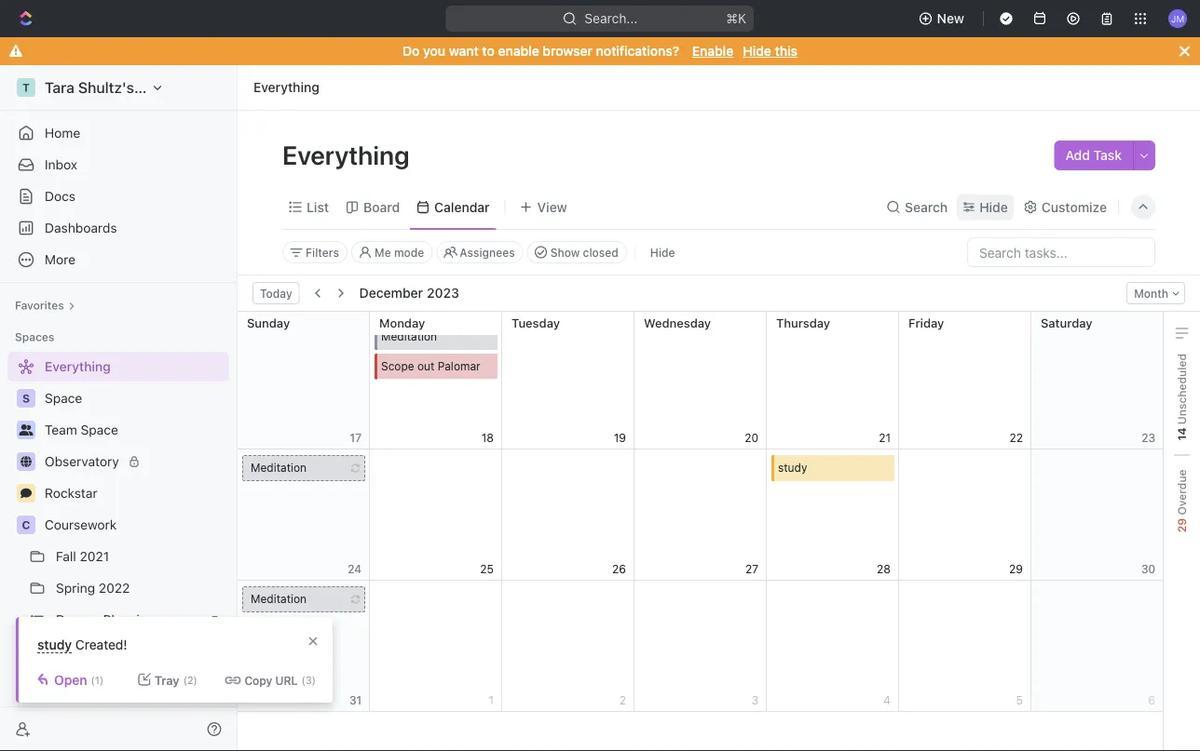 Task type: locate. For each thing, give the bounding box(es) containing it.
filters button
[[282, 241, 348, 264]]

copy url (3)
[[244, 675, 316, 688]]

favorites
[[15, 299, 64, 312]]

0 horizontal spatial everything link
[[7, 352, 225, 382]]

today button
[[252, 282, 300, 305]]

27
[[745, 563, 758, 576]]

tree inside sidebar navigation
[[7, 352, 229, 699]]

tree containing everything
[[7, 352, 229, 699]]

team space link
[[45, 416, 225, 445]]

2 vertical spatial meditation
[[251, 593, 307, 606]]

overdue
[[1175, 470, 1188, 519]]

space
[[45, 391, 82, 406], [81, 423, 118, 438]]

0 vertical spatial everything
[[253, 80, 319, 95]]

2021
[[80, 549, 109, 565]]

enable
[[692, 43, 734, 59]]

assignees
[[460, 246, 515, 259]]

2
[[619, 695, 626, 708]]

1 vertical spatial 29
[[1009, 563, 1023, 576]]

space inside space link
[[45, 391, 82, 406]]

1 horizontal spatial hide
[[743, 43, 771, 59]]

this
[[775, 43, 798, 59]]

grid containing sunday
[[237, 0, 1164, 752]]

favorites button
[[7, 294, 83, 317]]

20
[[745, 432, 758, 445]]

2 horizontal spatial hide
[[979, 199, 1008, 215]]

hide inside button
[[650, 246, 675, 259]]

study created!
[[37, 638, 127, 653]]

space up observatory on the left
[[81, 423, 118, 438]]

1
[[489, 695, 494, 708]]

0 vertical spatial space
[[45, 391, 82, 406]]

(2)
[[183, 675, 197, 687]]

1 horizontal spatial 29
[[1175, 519, 1188, 533]]

add task button
[[1054, 141, 1133, 171]]

1 vertical spatial everything link
[[7, 352, 225, 382]]

month
[[1134, 287, 1168, 300]]

sunday
[[247, 316, 290, 330]]

december
[[359, 286, 423, 301]]

shultz's
[[78, 79, 134, 96]]

hide right search
[[979, 199, 1008, 215]]

0 vertical spatial study
[[778, 462, 807, 475]]

search button
[[881, 194, 953, 220]]

view button
[[513, 185, 574, 229]]

saturday
[[1041, 316, 1092, 330]]

study for study
[[778, 462, 807, 475]]

december 2023
[[359, 286, 459, 301]]

c
[[22, 519, 30, 532]]

show closed button
[[527, 241, 627, 264]]

view
[[537, 199, 567, 215]]

sidebar navigation
[[0, 65, 241, 752]]

28
[[877, 563, 891, 576]]

3
[[751, 695, 758, 708]]

1 horizontal spatial everything link
[[249, 76, 324, 99]]

2 vertical spatial hide
[[650, 246, 675, 259]]

31
[[349, 695, 361, 708]]

3 row from the top
[[238, 450, 1164, 581]]

grid
[[237, 0, 1164, 752]]

show closed
[[550, 246, 618, 259]]

row
[[238, 187, 1164, 319], [238, 319, 1164, 450], [238, 450, 1164, 581], [238, 581, 1164, 713]]

dashboards link
[[7, 213, 229, 243]]

space inside 'team space' link
[[81, 423, 118, 438]]

calendar link
[[431, 194, 490, 220]]

search...
[[585, 11, 638, 26]]

thursday
[[776, 316, 830, 330]]

tara shultz's workspace, , element
[[17, 78, 35, 97]]

1 vertical spatial space
[[81, 423, 118, 438]]

home
[[45, 125, 80, 141]]

1 vertical spatial meditation
[[251, 462, 307, 475]]

everything for everything link to the top
[[253, 80, 319, 95]]

assignees button
[[436, 241, 523, 264]]

tray
[[154, 674, 179, 688]]

rockstar
[[45, 486, 97, 501]]

hide button
[[643, 241, 683, 264]]

list
[[307, 199, 329, 215]]

meditation for 24
[[251, 462, 307, 475]]

me
[[375, 246, 391, 259]]

1 row from the top
[[238, 187, 1164, 319]]

everything inside sidebar navigation
[[45, 359, 111, 375]]

notifications?
[[596, 43, 679, 59]]

comment image
[[20, 488, 32, 499]]

0 horizontal spatial hide
[[650, 246, 675, 259]]

22
[[1010, 432, 1023, 445]]

6
[[1148, 695, 1155, 708]]

everything link
[[249, 76, 324, 99], [7, 352, 225, 382]]

friday
[[908, 316, 944, 330]]

0 vertical spatial meditation
[[381, 330, 437, 343]]

add task
[[1065, 148, 1122, 163]]

space up team
[[45, 391, 82, 406]]

spring 2022
[[56, 581, 130, 596]]

degree planning
[[56, 613, 155, 628]]

2023
[[427, 286, 459, 301]]

1 vertical spatial hide
[[979, 199, 1008, 215]]

scope out palomar
[[381, 360, 480, 373]]

0 vertical spatial 29
[[1175, 519, 1188, 533]]

1 vertical spatial study
[[37, 638, 72, 653]]

hide right closed
[[650, 246, 675, 259]]

do
[[403, 43, 420, 59]]

⌘k
[[726, 11, 747, 26]]

browser
[[543, 43, 593, 59]]

0 horizontal spatial 29
[[1009, 563, 1023, 576]]

fall
[[56, 549, 76, 565]]

0 horizontal spatial study
[[37, 638, 72, 653]]

2 vertical spatial everything
[[45, 359, 111, 375]]

do you want to enable browser notifications? enable hide this
[[403, 43, 798, 59]]

scope
[[381, 360, 414, 373]]

task
[[1093, 148, 1122, 163]]

29
[[1175, 519, 1188, 533], [1009, 563, 1023, 576]]

hide inside dropdown button
[[979, 199, 1008, 215]]

hide left "this"
[[743, 43, 771, 59]]

tree
[[7, 352, 229, 699]]

me mode button
[[351, 241, 433, 264]]

month button
[[1127, 282, 1185, 305]]

home link
[[7, 118, 229, 148]]

everything
[[253, 80, 319, 95], [282, 139, 415, 170], [45, 359, 111, 375]]

17
[[350, 432, 361, 445]]

1 horizontal spatial study
[[778, 462, 807, 475]]



Task type: vqa. For each thing, say whether or not it's contained in the screenshot.
"Calendar"
yes



Task type: describe. For each thing, give the bounding box(es) containing it.
jm
[[1171, 13, 1184, 24]]

enable
[[498, 43, 539, 59]]

palomar
[[438, 360, 480, 373]]

add
[[1065, 148, 1090, 163]]

29 inside row
[[1009, 563, 1023, 576]]

new button
[[911, 4, 975, 34]]

customize
[[1041, 199, 1107, 215]]

board link
[[360, 194, 400, 220]]

list link
[[303, 194, 329, 220]]

show
[[550, 246, 580, 259]]

team
[[45, 423, 77, 438]]

2 row from the top
[[238, 319, 1164, 450]]

4 row from the top
[[238, 581, 1164, 713]]

want
[[449, 43, 479, 59]]

docs
[[45, 189, 75, 204]]

14
[[1175, 428, 1188, 441]]

globe image
[[20, 457, 32, 468]]

dashboards
[[45, 220, 117, 236]]

0 vertical spatial everything link
[[249, 76, 324, 99]]

wednesday
[[644, 316, 711, 330]]

me mode
[[375, 246, 424, 259]]

19
[[614, 432, 626, 445]]

more
[[45, 252, 75, 267]]

Search tasks... text field
[[968, 239, 1154, 266]]

out
[[417, 360, 435, 373]]

spring 2022 link
[[56, 574, 225, 604]]

open (1)
[[54, 673, 104, 689]]

space link
[[45, 384, 225, 414]]

0 vertical spatial hide
[[743, 43, 771, 59]]

(1)
[[91, 675, 104, 687]]

mode
[[394, 246, 424, 259]]

planning
[[103, 613, 155, 628]]

study for study created!
[[37, 638, 72, 653]]

spring
[[56, 581, 95, 596]]

degree planning link
[[56, 606, 204, 635]]

space, , element
[[17, 389, 35, 408]]

tray (2)
[[154, 674, 197, 688]]

user group image
[[19, 425, 33, 436]]

21
[[879, 432, 891, 445]]

coursework link
[[45, 511, 225, 540]]

calendar
[[434, 199, 490, 215]]

2022
[[99, 581, 130, 596]]

filters
[[306, 246, 339, 259]]

you
[[423, 43, 445, 59]]

30
[[1141, 563, 1155, 576]]

new
[[937, 11, 964, 26]]

observatory
[[45, 454, 119, 470]]

rockstar link
[[45, 479, 225, 509]]

monday
[[379, 316, 425, 330]]

observatory link
[[45, 447, 225, 477]]

jm button
[[1163, 4, 1193, 34]]

unscheduled
[[1175, 354, 1188, 428]]

coursework, , element
[[17, 516, 35, 535]]

inbox link
[[7, 150, 229, 180]]

1 vertical spatial everything
[[282, 139, 415, 170]]

today
[[260, 287, 292, 300]]

created!
[[75, 638, 127, 653]]

fall 2021 link
[[56, 542, 225, 572]]

s
[[22, 392, 30, 405]]

(3)
[[301, 675, 316, 687]]

team space
[[45, 423, 118, 438]]

spaces
[[15, 331, 54, 344]]

everything for everything link to the left
[[45, 359, 111, 375]]

open
[[54, 673, 87, 689]]

workspace
[[138, 79, 215, 96]]

meditation for 31
[[251, 593, 307, 606]]

copy
[[244, 675, 272, 688]]

more button
[[7, 245, 229, 275]]

hide button
[[957, 194, 1014, 220]]

board
[[363, 199, 400, 215]]

24
[[348, 563, 361, 576]]

view button
[[513, 194, 574, 220]]

4
[[884, 695, 891, 708]]

url
[[275, 675, 298, 688]]

tara
[[45, 79, 74, 96]]



